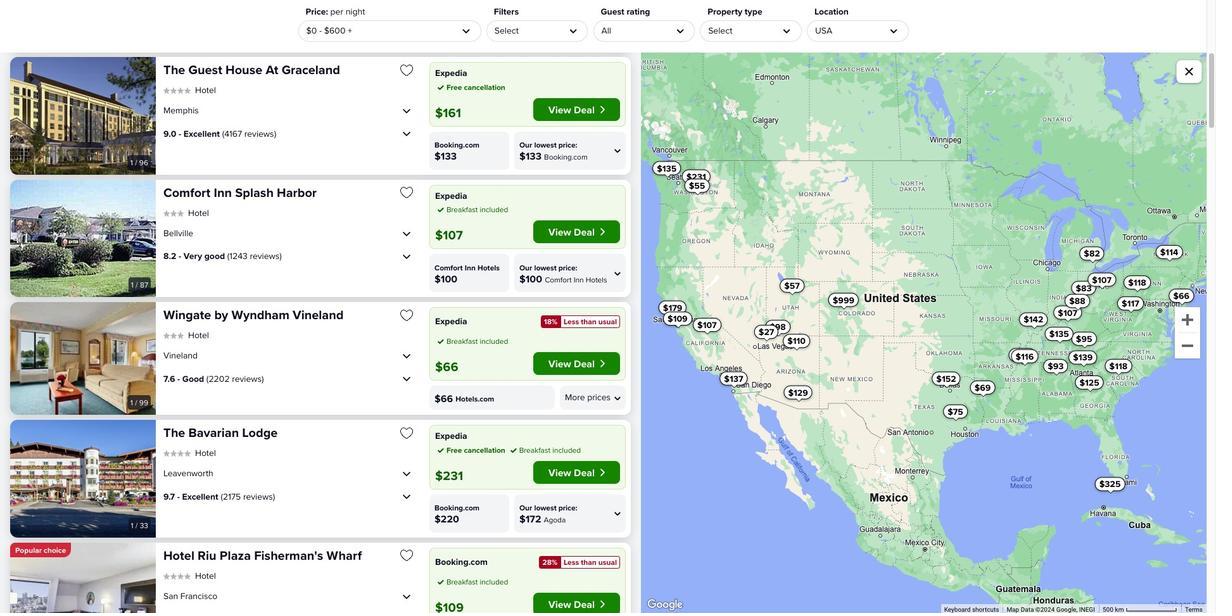 Task type: describe. For each thing, give the bounding box(es) containing it.
(2202
[[206, 374, 230, 384]]

$107 right $109
[[697, 320, 717, 330]]

hotel button for inn
[[163, 208, 209, 219]]

eldorado shreveport, (shreveport, usa) image
[[10, 0, 156, 52]]

5 view from the top
[[549, 599, 571, 610]]

comfort inn splash harbor
[[163, 185, 317, 199]]

$75
[[948, 406, 963, 417]]

cancellation for 2nd free cancellation button from the bottom of the page
[[464, 83, 506, 91]]

hotel left riu
[[163, 548, 195, 562]]

view deal for $66
[[549, 358, 595, 369]]

$100 for comfort inn hotels $100
[[435, 273, 458, 284]]

by
[[214, 308, 228, 322]]

(2175
[[221, 492, 241, 502]]

1 free cancellation button from the top
[[435, 81, 506, 93]]

33
[[140, 521, 148, 529]]

bellville button
[[163, 223, 414, 244]]

breakfast included button for wingate by wyndham vineland
[[435, 336, 508, 347]]

1 horizontal spatial $107 button
[[1054, 305, 1082, 319]]

$88 button
[[1065, 294, 1090, 308]]

$129 button
[[784, 385, 813, 399]]

$57
[[784, 280, 800, 291]]

0 vertical spatial $118 button
[[1124, 275, 1151, 289]]

deal for $66
[[574, 358, 595, 369]]

1 / 87
[[131, 281, 148, 289]]

$107 $66
[[1092, 274, 1190, 301]]

inn for splash
[[214, 185, 232, 199]]

9.7 - excellent (2175 reviews)
[[163, 492, 275, 502]]

$142 button
[[1019, 312, 1048, 326]]

usual for hotel riu plaza fisherman's wharf
[[599, 558, 617, 566]]

$27
[[759, 327, 774, 337]]

28% less than usual
[[543, 558, 617, 566]]

lodge
[[242, 426, 278, 440]]

view for $66
[[549, 358, 571, 369]]

our for $107
[[520, 263, 533, 272]]

price: inside our lowest price: $56
[[559, 18, 578, 26]]

view deal for $161
[[549, 104, 595, 115]]

$114 button
[[1156, 245, 1183, 259]]

breakfast included for hotel riu plaza fisherman's wharf
[[447, 578, 508, 586]]

5 view deal from the top
[[549, 599, 595, 610]]

$133 inside our lowest price: $133 booking.com
[[520, 150, 542, 162]]

breakfast for wingate by wyndham vineland
[[447, 337, 478, 345]]

less for wingate by wyndham vineland
[[564, 317, 579, 326]]

5 deal from the top
[[574, 599, 595, 610]]

1 vertical spatial $66
[[435, 360, 459, 374]]

$152 button
[[932, 372, 961, 386]]

breakfast included button for hotel riu plaza fisherman's wharf
[[435, 576, 508, 588]]

$109
[[668, 313, 688, 324]]

view for $231
[[549, 467, 571, 478]]

$117 button
[[1118, 296, 1144, 310]]

hotel down riu
[[195, 571, 216, 581]]

$139
[[1073, 352, 1093, 362]]

hotel button for bavarian
[[163, 448, 216, 459]]

comfort inside our lowest price: $100 comfort inn hotels
[[545, 275, 572, 284]]

$172
[[520, 513, 542, 525]]

our lowest price: $172 agoda
[[520, 504, 578, 525]]

comfort inn splash harbor button
[[163, 185, 389, 201]]

filters
[[494, 6, 519, 16]]

1 for wingate by wyndham vineland
[[130, 399, 133, 407]]

than for hotel riu plaza fisherman's wharf
[[581, 558, 597, 566]]

9.7
[[163, 492, 175, 502]]

$107 inside $107 $66
[[1092, 274, 1112, 285]]

$69
[[975, 382, 991, 393]]

hotel button for by
[[163, 330, 209, 341]]

plaza
[[220, 548, 251, 562]]

1 for the bavarian lodge
[[131, 521, 133, 529]]

$55 button
[[685, 179, 710, 193]]

choice
[[44, 546, 66, 554]]

popular choice button
[[10, 543, 71, 557]]

free cancellation for 1st free cancellation button from the bottom
[[447, 446, 506, 454]]

/ for comfort inn splash harbor
[[136, 281, 138, 289]]

$56
[[520, 28, 538, 39]]

5 view deal button from the top
[[533, 593, 620, 613]]

28%
[[543, 558, 558, 566]]

good
[[182, 374, 204, 384]]

more
[[565, 392, 585, 403]]

location
[[815, 6, 849, 16]]

the guest house at graceland button
[[163, 62, 389, 78]]

view deal button for $231
[[533, 461, 620, 484]]

google image
[[644, 597, 686, 613]]

select for filters
[[495, 25, 519, 35]]

memphis button
[[163, 101, 414, 121]]

1 / 96
[[130, 158, 148, 166]]

view deal for $107
[[549, 226, 595, 238]]

7.6
[[163, 374, 175, 384]]

expedia for $161
[[435, 68, 467, 78]]

property
[[708, 6, 743, 16]]

$55
[[689, 180, 705, 191]]

bellville
[[163, 228, 193, 238]]

popular
[[15, 546, 42, 554]]

san
[[163, 591, 178, 601]]

select for property type
[[709, 25, 733, 35]]

hotel button for guest
[[163, 85, 216, 96]]

$325 button
[[1095, 477, 1125, 491]]

agoda
[[544, 516, 566, 524]]

view for $161
[[549, 104, 571, 115]]

(1243
[[227, 251, 248, 261]]

inn inside our lowest price: $100 comfort inn hotels
[[574, 275, 584, 284]]

wingate by wyndham vineland
[[163, 308, 344, 322]]

2 vertical spatial $66
[[435, 393, 453, 404]]

reviews) for lodge
[[243, 492, 275, 502]]

comfort for comfort inn hotels $100
[[435, 263, 463, 272]]

1 for the guest house at graceland
[[130, 158, 133, 166]]

the guest house at graceland
[[163, 63, 340, 77]]

$93 $88
[[1048, 296, 1086, 371]]

$82 button
[[1080, 246, 1105, 260]]

deal for $107
[[574, 226, 595, 238]]

cancellation for 1st free cancellation button from the bottom
[[464, 446, 506, 454]]

0 horizontal spatial $107 button
[[693, 318, 721, 332]]

inn for hotels
[[465, 263, 476, 272]]

0 horizontal spatial $135 button
[[653, 161, 681, 175]]

- right $0
[[319, 25, 322, 35]]

breakfast for comfort inn splash harbor
[[447, 205, 478, 214]]

$600
[[324, 25, 346, 35]]

map region
[[641, 53, 1207, 613]]

$161 button
[[1009, 348, 1036, 362]]

lowest for $107
[[534, 263, 557, 272]]

comfort inn hotels $100
[[435, 263, 500, 284]]

free for 1st free cancellation button from the bottom
[[447, 446, 462, 454]]

1 vertical spatial $135 button
[[1045, 327, 1074, 341]]

than for wingate by wyndham vineland
[[581, 317, 597, 326]]

memphis
[[163, 105, 199, 115]]

booking.com inside booking.com button
[[435, 18, 480, 26]]

$75 button
[[943, 404, 968, 418]]

splash
[[235, 185, 274, 199]]

deal for $161
[[574, 104, 595, 115]]

booking.com $220
[[435, 504, 480, 525]]

the bavarian lodge
[[163, 426, 278, 440]]

$133 inside booking.com $133
[[435, 150, 457, 162]]

breakfast included for wingate by wyndham vineland
[[447, 337, 508, 345]]

excellent for bavarian
[[182, 492, 219, 502]]

0 horizontal spatial $161
[[435, 106, 461, 119]]

$95 button
[[1072, 332, 1097, 346]]

all
[[602, 25, 612, 35]]

booking.com inside our lowest price: $133 booking.com
[[544, 153, 588, 161]]

$110 button
[[783, 334, 810, 348]]

/ for wingate by wyndham vineland
[[135, 399, 137, 407]]

$98 button
[[765, 320, 790, 334]]

$137
[[724, 373, 743, 383]]

$82
[[1084, 248, 1100, 258]]

per
[[331, 6, 344, 16]]

price:
[[306, 6, 328, 16]]

$116
[[1016, 351, 1034, 361]]

9.0 - excellent (4167 reviews)
[[163, 128, 276, 139]]

0 vertical spatial guest
[[601, 6, 625, 16]]



Task type: vqa. For each thing, say whether or not it's contained in the screenshot.


Task type: locate. For each thing, give the bounding box(es) containing it.
- right 8.2
[[179, 251, 181, 261]]

2 lowest from the top
[[534, 141, 557, 149]]

free for 2nd free cancellation button from the bottom of the page
[[447, 83, 462, 91]]

free
[[447, 83, 462, 91], [447, 446, 462, 454]]

price: for $107
[[559, 263, 578, 272]]

0 vertical spatial hotels
[[478, 263, 500, 272]]

more prices button
[[560, 386, 626, 410]]

0 horizontal spatial hotels
[[478, 263, 500, 272]]

1 vertical spatial free
[[447, 446, 462, 454]]

3 lowest from the top
[[534, 263, 557, 272]]

comfort for comfort inn splash harbor
[[163, 185, 211, 199]]

reviews) right (1243
[[250, 251, 282, 261]]

expedia for $107
[[435, 190, 467, 201]]

rating
[[627, 6, 650, 16]]

3 deal from the top
[[574, 358, 595, 369]]

hotel button up the leavenworth
[[163, 448, 216, 459]]

reviews) for wyndham
[[232, 374, 264, 384]]

$0 - $600 +
[[306, 25, 352, 35]]

2 horizontal spatial inn
[[574, 275, 584, 284]]

deal
[[574, 104, 595, 115], [574, 226, 595, 238], [574, 358, 595, 369], [574, 467, 595, 478], [574, 599, 595, 610]]

$107 button right $109
[[693, 318, 721, 332]]

$114
[[1160, 247, 1179, 257]]

1 horizontal spatial guest
[[601, 6, 625, 16]]

bavarian
[[189, 426, 239, 440]]

$161 left '$93' button
[[1013, 350, 1032, 360]]

free cancellation down booking.com button at top left
[[447, 83, 506, 91]]

3 view deal button from the top
[[533, 352, 620, 375]]

1 free cancellation from the top
[[447, 83, 506, 91]]

our inside 'our lowest price: $172 agoda'
[[520, 504, 533, 512]]

$135 button left $231 button
[[653, 161, 681, 175]]

2 free cancellation button from the top
[[435, 445, 506, 456]]

at
[[266, 63, 279, 77]]

0 vertical spatial inn
[[214, 185, 232, 199]]

$110
[[787, 336, 806, 346]]

free cancellation button down booking.com button at top left
[[435, 81, 506, 93]]

0 vertical spatial $135
[[657, 163, 677, 173]]

- right 9.0
[[179, 128, 181, 139]]

$66 button
[[1169, 289, 1194, 303]]

1 left '87'
[[131, 281, 134, 289]]

$66 left the 'hotels.com'
[[435, 393, 453, 404]]

2 than from the top
[[581, 558, 597, 566]]

1 vertical spatial less
[[564, 558, 579, 566]]

1 view from the top
[[549, 104, 571, 115]]

view deal button up 'our lowest price: $172 agoda'
[[533, 461, 620, 484]]

4 view deal from the top
[[549, 467, 595, 478]]

expedia down comfort inn hotels $100
[[435, 316, 467, 326]]

1 lowest from the top
[[534, 18, 557, 26]]

price: for $161
[[559, 141, 578, 149]]

2 $100 from the left
[[520, 273, 543, 284]]

-
[[319, 25, 322, 35], [179, 128, 181, 139], [179, 251, 181, 261], [177, 374, 180, 384], [177, 492, 180, 502]]

included for hotel riu plaza fisherman's wharf
[[480, 578, 508, 586]]

usual right 18%
[[599, 317, 617, 326]]

less for hotel riu plaza fisherman's wharf
[[564, 558, 579, 566]]

0 vertical spatial cancellation
[[464, 83, 506, 91]]

$98
[[770, 322, 786, 332]]

deal down 28% less than usual
[[574, 599, 595, 610]]

2 view deal from the top
[[549, 226, 595, 238]]

/ for the bavarian lodge
[[135, 521, 138, 529]]

house
[[226, 63, 263, 77]]

expedia for $231
[[435, 431, 467, 441]]

0 vertical spatial $118
[[1128, 277, 1147, 287]]

/ left 99
[[135, 399, 137, 407]]

price: for $231
[[559, 504, 578, 512]]

included for wingate by wyndham vineland
[[480, 337, 508, 345]]

0 horizontal spatial select
[[495, 25, 519, 35]]

$999 button
[[828, 293, 859, 307]]

lowest for $231
[[534, 504, 557, 512]]

property type
[[708, 6, 763, 16]]

reviews) right (4167
[[244, 128, 276, 139]]

view deal up the more
[[549, 358, 595, 369]]

$231 button
[[682, 169, 711, 183]]

included for comfort inn splash harbor
[[480, 205, 508, 214]]

our inside our lowest price: $56
[[520, 18, 533, 26]]

- right "7.6"
[[177, 374, 180, 384]]

$125
[[1080, 377, 1100, 387]]

2 usual from the top
[[599, 558, 617, 566]]

price: inside 'our lowest price: $172 agoda'
[[559, 504, 578, 512]]

our inside our lowest price: $100 comfort inn hotels
[[520, 263, 533, 272]]

1 left 99
[[130, 399, 133, 407]]

hotel down the wingate
[[188, 330, 209, 340]]

2 deal from the top
[[574, 226, 595, 238]]

view up 'our lowest price: $172 agoda'
[[549, 467, 571, 478]]

1 horizontal spatial $231
[[686, 171, 706, 181]]

4 hotel button from the top
[[163, 448, 216, 459]]

deal for $231
[[574, 467, 595, 478]]

0 vertical spatial the
[[163, 63, 185, 77]]

guest up the all
[[601, 6, 625, 16]]

$95
[[1076, 334, 1092, 344]]

96
[[139, 158, 148, 166]]

hotel for by
[[188, 330, 209, 340]]

1 vertical spatial $161
[[1013, 350, 1032, 360]]

1 vertical spatial inn
[[465, 263, 476, 272]]

$107 right $83
[[1092, 274, 1112, 285]]

2 free cancellation from the top
[[447, 446, 506, 454]]

$139 button
[[1069, 350, 1097, 364]]

$179 button
[[659, 300, 687, 314]]

1 hotel button from the top
[[163, 85, 216, 96]]

our for $231
[[520, 504, 533, 512]]

$220
[[435, 513, 459, 525]]

hotel for guest
[[195, 85, 216, 95]]

1 vertical spatial excellent
[[182, 492, 219, 502]]

1 our from the top
[[520, 18, 533, 26]]

hotel down the bavarian on the bottom left of page
[[195, 448, 216, 458]]

1 horizontal spatial $135 button
[[1045, 327, 1074, 341]]

2 vertical spatial comfort
[[545, 275, 572, 284]]

4 view from the top
[[549, 467, 571, 478]]

$107 up comfort inn hotels $100
[[435, 228, 463, 242]]

$107 button down $82 button
[[1088, 273, 1116, 286]]

0 horizontal spatial comfort
[[163, 185, 211, 199]]

1 vertical spatial $118 button
[[1105, 359, 1132, 373]]

1 the from the top
[[163, 63, 185, 77]]

hotels inside comfort inn hotels $100
[[478, 263, 500, 272]]

1 for comfort inn splash harbor
[[131, 281, 134, 289]]

2 less from the top
[[564, 558, 579, 566]]

hotel button down the wingate
[[163, 330, 209, 341]]

lowest inside our lowest price: $56
[[534, 18, 557, 26]]

1 horizontal spatial hotels
[[586, 275, 608, 284]]

1 view deal from the top
[[549, 104, 595, 115]]

than right 18%
[[581, 317, 597, 326]]

hotel up bellville
[[188, 208, 209, 218]]

cancellation down booking.com button at top left
[[464, 83, 506, 91]]

1 expedia from the top
[[435, 68, 467, 78]]

deal up 'our lowest price: $172 agoda'
[[574, 467, 595, 478]]

hotel up memphis
[[195, 85, 216, 95]]

$999
[[833, 295, 855, 305]]

$142
[[1024, 314, 1044, 324]]

1 vertical spatial guest
[[189, 63, 222, 77]]

hotel riu plaza fisherman's wharf button
[[163, 548, 389, 564]]

1 vertical spatial than
[[581, 558, 597, 566]]

8.2
[[163, 251, 176, 261]]

guest rating
[[601, 6, 650, 16]]

0 vertical spatial free
[[447, 83, 462, 91]]

view deal button down 28% less than usual
[[533, 593, 620, 613]]

our for $161
[[520, 141, 533, 149]]

2 select from the left
[[709, 25, 733, 35]]

$107
[[435, 228, 463, 242], [1092, 274, 1112, 285], [1058, 307, 1078, 318], [697, 320, 717, 330]]

3 expedia from the top
[[435, 316, 467, 326]]

$118 button up $117
[[1124, 275, 1151, 289]]

3 view deal from the top
[[549, 358, 595, 369]]

3 hotel button from the top
[[163, 330, 209, 341]]

$152
[[936, 373, 956, 384]]

- right 9.7
[[177, 492, 180, 502]]

select down filters
[[495, 25, 519, 35]]

usual for wingate by wyndham vineland
[[599, 317, 617, 326]]

3 view from the top
[[549, 358, 571, 369]]

- for wingate by wyndham vineland
[[177, 374, 180, 384]]

$135 left $231 button
[[657, 163, 677, 173]]

cancellation down the 'hotels.com'
[[464, 446, 506, 454]]

$152 $129
[[788, 373, 956, 397]]

0 horizontal spatial $100
[[435, 273, 458, 284]]

(4167
[[222, 128, 242, 139]]

0 vertical spatial excellent
[[184, 128, 220, 139]]

1 vertical spatial $135
[[1050, 329, 1069, 339]]

free cancellation down the 'hotels.com'
[[447, 446, 506, 454]]

leavenworth
[[163, 468, 213, 479]]

$100
[[435, 273, 458, 284], [520, 273, 543, 284]]

0 vertical spatial usual
[[599, 317, 617, 326]]

$93
[[1048, 361, 1064, 371]]

4 expedia from the top
[[435, 431, 467, 441]]

1 vertical spatial $231
[[435, 469, 463, 483]]

1 horizontal spatial $133
[[520, 150, 542, 162]]

view deal
[[549, 104, 595, 115], [549, 226, 595, 238], [549, 358, 595, 369], [549, 467, 595, 478], [549, 599, 595, 610]]

excellent left (4167
[[184, 128, 220, 139]]

riu
[[198, 548, 216, 562]]

1 $133 from the left
[[435, 150, 457, 162]]

view down the 28%
[[549, 599, 571, 610]]

$118 right "$139" button
[[1110, 361, 1128, 371]]

view deal button up the more
[[533, 352, 620, 375]]

$107 button down $83
[[1054, 305, 1082, 319]]

1 vertical spatial usual
[[599, 558, 617, 566]]

breakfast for hotel riu plaza fisherman's wharf
[[447, 578, 478, 586]]

0 vertical spatial than
[[581, 317, 597, 326]]

$118 up $117
[[1128, 277, 1147, 287]]

0 horizontal spatial inn
[[214, 185, 232, 199]]

lowest inside 'our lowest price: $172 agoda'
[[534, 504, 557, 512]]

hotel riu plaza fisherman's wharf
[[163, 548, 362, 562]]

view deal up our lowest price: $133 booking.com
[[549, 104, 595, 115]]

18% less than usual
[[544, 317, 617, 326]]

price: inside our lowest price: $133 booking.com
[[559, 141, 578, 149]]

free cancellation for 2nd free cancellation button from the bottom of the page
[[447, 83, 506, 91]]

very
[[184, 251, 202, 261]]

vineland inside button
[[163, 351, 198, 361]]

expedia down booking.com $133
[[435, 190, 467, 201]]

francisco
[[181, 591, 218, 601]]

vineland up vineland button
[[293, 308, 344, 322]]

1 vertical spatial free cancellation
[[447, 446, 506, 454]]

$107 down $88
[[1058, 307, 1078, 318]]

$118 for the bottom $118 button
[[1110, 361, 1128, 371]]

2 price: from the top
[[559, 141, 578, 149]]

night
[[346, 6, 365, 16]]

view deal up our lowest price: $100 comfort inn hotels
[[549, 226, 595, 238]]

$161 up booking.com $133
[[435, 106, 461, 119]]

1 free from the top
[[447, 83, 462, 91]]

usual right the 28%
[[599, 558, 617, 566]]

free down the 'hotels.com'
[[447, 446, 462, 454]]

hotel button up bellville
[[163, 208, 209, 219]]

free down booking.com button at top left
[[447, 83, 462, 91]]

0 vertical spatial free cancellation button
[[435, 81, 506, 93]]

4 deal from the top
[[574, 467, 595, 478]]

/ left 33
[[135, 521, 138, 529]]

hotel button up san francisco
[[163, 571, 216, 582]]

$231 inside button
[[686, 171, 706, 181]]

breakfast included button for comfort inn splash harbor
[[435, 204, 508, 215]]

0 horizontal spatial vineland
[[163, 351, 198, 361]]

0 vertical spatial vineland
[[293, 308, 344, 322]]

$137 button
[[720, 371, 748, 385]]

0 vertical spatial less
[[564, 317, 579, 326]]

4 our from the top
[[520, 504, 533, 512]]

- for comfort inn splash harbor
[[179, 251, 181, 261]]

guest left the house
[[189, 63, 222, 77]]

view deal up 'our lowest price: $172 agoda'
[[549, 467, 595, 478]]

vineland up "7.6"
[[163, 351, 198, 361]]

1 $100 from the left
[[435, 273, 458, 284]]

18%
[[544, 317, 558, 326]]

view up our lowest price: $100 comfort inn hotels
[[549, 226, 571, 238]]

$100 inside our lowest price: $100 comfort inn hotels
[[520, 273, 543, 284]]

price: per night
[[306, 6, 365, 16]]

graceland
[[282, 63, 340, 77]]

$66 up the 'hotels.com'
[[435, 360, 459, 374]]

1 vertical spatial cancellation
[[464, 446, 506, 454]]

reviews) right (2202
[[232, 374, 264, 384]]

/ left '87'
[[136, 281, 138, 289]]

$83 button
[[1072, 281, 1097, 295]]

0 vertical spatial $231
[[686, 171, 706, 181]]

view for $107
[[549, 226, 571, 238]]

5 hotel button from the top
[[163, 571, 216, 582]]

expedia
[[435, 68, 467, 78], [435, 190, 467, 201], [435, 316, 467, 326], [435, 431, 467, 441]]

lowest inside our lowest price: $100 comfort inn hotels
[[534, 263, 557, 272]]

1 horizontal spatial inn
[[465, 263, 476, 272]]

view deal button for $161
[[533, 98, 620, 121]]

booking.com button
[[430, 9, 509, 47]]

1 horizontal spatial $161
[[1013, 350, 1032, 360]]

view deal button up our lowest price: $100 comfort inn hotels
[[533, 221, 620, 243]]

0 horizontal spatial $118
[[1110, 361, 1128, 371]]

$66 down $114
[[1174, 291, 1190, 301]]

1 / 33
[[131, 521, 148, 529]]

0 horizontal spatial $231
[[435, 469, 463, 483]]

the guest house at graceland, (memphis, usa) image
[[10, 57, 156, 175]]

1 horizontal spatial vineland
[[293, 308, 344, 322]]

1 vertical spatial comfort
[[435, 263, 463, 272]]

hotel for inn
[[188, 208, 209, 218]]

view up our lowest price: $133 booking.com
[[549, 104, 571, 115]]

san francisco
[[163, 591, 218, 601]]

view deal down 28% less than usual
[[549, 599, 595, 610]]

1 left 96
[[130, 158, 133, 166]]

type
[[745, 6, 763, 16]]

1 less from the top
[[564, 317, 579, 326]]

1 cancellation from the top
[[464, 83, 506, 91]]

- for the bavarian lodge
[[177, 492, 180, 502]]

1 select from the left
[[495, 25, 519, 35]]

excellent down the leavenworth
[[182, 492, 219, 502]]

- for the guest house at graceland
[[179, 128, 181, 139]]

3 our from the top
[[520, 263, 533, 272]]

inn inside button
[[214, 185, 232, 199]]

comfort inside button
[[163, 185, 211, 199]]

free cancellation
[[447, 83, 506, 91], [447, 446, 506, 454]]

view up the more
[[549, 358, 571, 369]]

4 price: from the top
[[559, 504, 578, 512]]

our inside our lowest price: $133 booking.com
[[520, 141, 533, 149]]

reviews) for house
[[244, 128, 276, 139]]

less right 18%
[[564, 317, 579, 326]]

breakfast included for comfort inn splash harbor
[[447, 205, 508, 214]]

2 horizontal spatial $107 button
[[1088, 273, 1116, 286]]

1 horizontal spatial $118
[[1128, 277, 1147, 287]]

1 vertical spatial $118
[[1110, 361, 1128, 371]]

4 lowest from the top
[[534, 504, 557, 512]]

deal up our lowest price: $100 comfort inn hotels
[[574, 226, 595, 238]]

1 view deal button from the top
[[533, 98, 620, 121]]

1 vertical spatial vineland
[[163, 351, 198, 361]]

1 vertical spatial the
[[163, 426, 185, 440]]

hotels inside our lowest price: $100 comfort inn hotels
[[586, 275, 608, 284]]

prices
[[588, 392, 611, 403]]

excellent for guest
[[184, 128, 220, 139]]

1 deal from the top
[[574, 104, 595, 115]]

comfort inn splash harbor, (bellville, usa) image
[[10, 180, 156, 297]]

the for the guest house at graceland
[[163, 63, 185, 77]]

the for the bavarian lodge
[[163, 426, 185, 440]]

harbor
[[277, 185, 317, 199]]

2 cancellation from the top
[[464, 446, 506, 454]]

1 horizontal spatial $100
[[520, 273, 543, 284]]

the left the bavarian on the bottom left of page
[[163, 426, 185, 440]]

+
[[348, 25, 352, 35]]

3 price: from the top
[[559, 263, 578, 272]]

$325
[[1100, 479, 1121, 489]]

0 horizontal spatial $135
[[657, 163, 677, 173]]

2 view from the top
[[549, 226, 571, 238]]

reviews) right (2175
[[243, 492, 275, 502]]

view deal button for $66
[[533, 352, 620, 375]]

/
[[135, 158, 137, 166], [136, 281, 138, 289], [135, 399, 137, 407], [135, 521, 138, 529]]

hotel riu plaza fisherman's wharf, (san francisco, usa) image
[[10, 543, 156, 613]]

2 hotel button from the top
[[163, 208, 209, 219]]

87
[[140, 281, 148, 289]]

expedia down booking.com button at top left
[[435, 68, 467, 78]]

$161 inside $161 button
[[1013, 350, 1032, 360]]

$83
[[1076, 283, 1092, 293]]

2 view deal button from the top
[[533, 221, 620, 243]]

view deal for $231
[[549, 467, 595, 478]]

hotel for bavarian
[[195, 448, 216, 458]]

our lowest price: $56
[[520, 18, 578, 39]]

guest inside button
[[189, 63, 222, 77]]

deal up our lowest price: $133 booking.com
[[574, 104, 595, 115]]

1 vertical spatial free cancellation button
[[435, 445, 506, 456]]

$135 button left $95
[[1045, 327, 1074, 341]]

1 price: from the top
[[559, 18, 578, 26]]

0 vertical spatial $161
[[435, 106, 461, 119]]

expedia down the 'hotels.com'
[[435, 431, 467, 441]]

1 horizontal spatial $135
[[1050, 329, 1069, 339]]

comfort
[[163, 185, 211, 199], [435, 263, 463, 272], [545, 275, 572, 284]]

2 $133 from the left
[[520, 150, 542, 162]]

2 expedia from the top
[[435, 190, 467, 201]]

wyndham
[[232, 308, 290, 322]]

more prices
[[565, 392, 611, 403]]

0 vertical spatial $135 button
[[653, 161, 681, 175]]

0 vertical spatial free cancellation
[[447, 83, 506, 91]]

hotels.com
[[456, 394, 494, 403]]

comfort inside comfort inn hotels $100
[[435, 263, 463, 272]]

2 vertical spatial inn
[[574, 275, 584, 284]]

select down property
[[709, 25, 733, 35]]

vineland inside button
[[293, 308, 344, 322]]

wharf
[[327, 548, 362, 562]]

free cancellation button down the 'hotels.com'
[[435, 445, 506, 456]]

0 vertical spatial comfort
[[163, 185, 211, 199]]

deal up more prices
[[574, 358, 595, 369]]

$66 inside $107 $66
[[1174, 291, 1190, 301]]

$133
[[435, 150, 457, 162], [520, 150, 542, 162]]

/ left 96
[[135, 158, 137, 166]]

price: inside our lowest price: $100 comfort inn hotels
[[559, 263, 578, 272]]

0 horizontal spatial guest
[[189, 63, 222, 77]]

$231
[[686, 171, 706, 181], [435, 469, 463, 483]]

$100 for our lowest price: $100 comfort inn hotels
[[520, 273, 543, 284]]

lowest
[[534, 18, 557, 26], [534, 141, 557, 149], [534, 263, 557, 272], [534, 504, 557, 512]]

$179
[[663, 302, 682, 313]]

$129
[[788, 387, 808, 397]]

$135 left $95
[[1050, 329, 1069, 339]]

lowest for $161
[[534, 141, 557, 149]]

view deal button up our lowest price: $133 booking.com
[[533, 98, 620, 121]]

1 left 33
[[131, 521, 133, 529]]

/ for the guest house at graceland
[[135, 158, 137, 166]]

1 horizontal spatial comfort
[[435, 263, 463, 272]]

inn inside comfort inn hotels $100
[[465, 263, 476, 272]]

1 usual from the top
[[599, 317, 617, 326]]

hotels
[[478, 263, 500, 272], [586, 275, 608, 284]]

wingate by wyndham vineland, (vineland, usa) image
[[10, 302, 156, 415]]

$109 button
[[663, 312, 692, 326]]

less right the 28%
[[564, 558, 579, 566]]

4 view deal button from the top
[[533, 461, 620, 484]]

usa
[[816, 25, 833, 35]]

$118 button right "$139" button
[[1105, 359, 1132, 373]]

$100 inside comfort inn hotels $100
[[435, 273, 458, 284]]

2 our from the top
[[520, 141, 533, 149]]

0 vertical spatial $66
[[1174, 291, 1190, 301]]

than right the 28%
[[581, 558, 597, 566]]

view
[[549, 104, 571, 115], [549, 226, 571, 238], [549, 358, 571, 369], [549, 467, 571, 478], [549, 599, 571, 610]]

$118 for $118 button to the top
[[1128, 277, 1147, 287]]

vineland button
[[163, 346, 414, 366]]

$125 button
[[1075, 375, 1104, 389]]

view deal button for $107
[[533, 221, 620, 243]]

1 than from the top
[[581, 317, 597, 326]]

1
[[130, 158, 133, 166], [131, 281, 134, 289], [130, 399, 133, 407], [131, 521, 133, 529]]

$116 button
[[1011, 349, 1038, 363]]

the up memphis
[[163, 63, 185, 77]]

2 the from the top
[[163, 426, 185, 440]]

0 horizontal spatial $133
[[435, 150, 457, 162]]

the bavarian lodge, (leavenworth, usa) image
[[10, 420, 156, 538]]

lowest inside our lowest price: $133 booking.com
[[534, 141, 557, 149]]

2 free from the top
[[447, 446, 462, 454]]

1 horizontal spatial select
[[709, 25, 733, 35]]

1 vertical spatial hotels
[[586, 275, 608, 284]]

hotel button up memphis
[[163, 85, 216, 96]]

2 horizontal spatial comfort
[[545, 275, 572, 284]]



